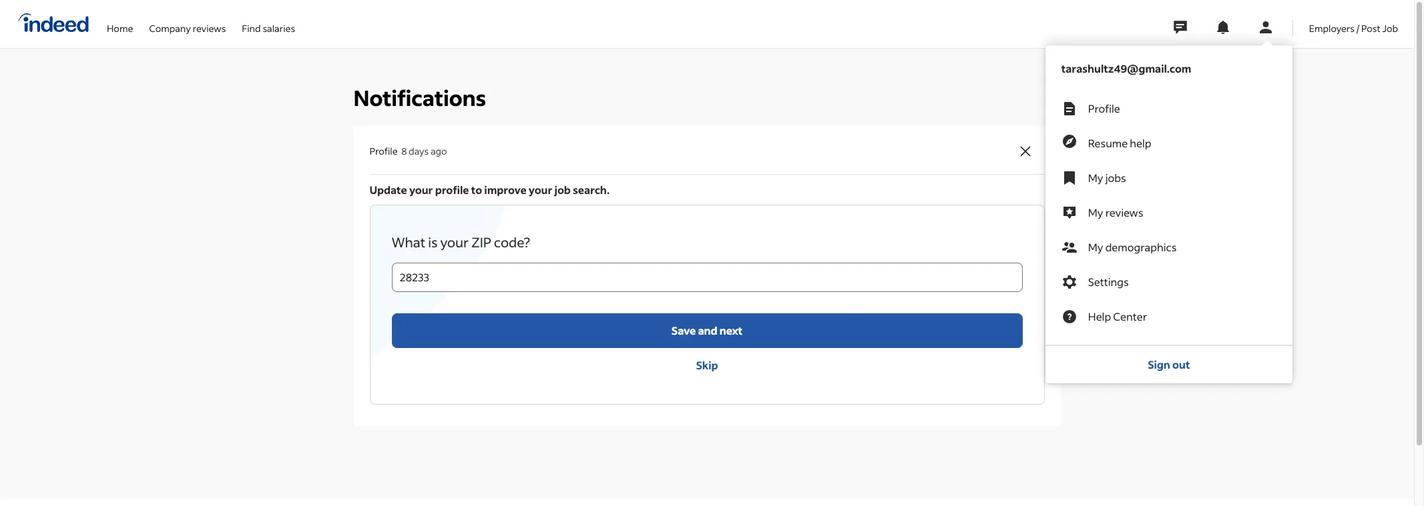 Task type: locate. For each thing, give the bounding box(es) containing it.
0 vertical spatial reviews
[[193, 22, 226, 34]]

reviews right company
[[193, 22, 226, 34]]

company reviews link
[[149, 0, 226, 45]]

resume help link
[[1045, 126, 1292, 161]]

1 vertical spatial profile
[[370, 145, 398, 158]]

reviews for company reviews
[[193, 22, 226, 34]]

my for my jobs
[[1088, 171, 1103, 185]]

employers / post job
[[1309, 22, 1398, 34]]

0 horizontal spatial your
[[409, 183, 433, 197]]

profile for profile
[[1088, 101, 1120, 115]]

profile
[[1088, 101, 1120, 115], [370, 145, 398, 158]]

0 vertical spatial my
[[1088, 171, 1103, 185]]

0 horizontal spatial profile
[[370, 145, 398, 158]]

reviews for my reviews
[[1105, 206, 1143, 220]]

my reviews link
[[1045, 196, 1292, 230]]

out
[[1172, 358, 1190, 372]]

notifications main content
[[0, 0, 1414, 500]]

what is your zip code?
[[392, 234, 530, 251]]

1 my from the top
[[1088, 171, 1103, 185]]

my inside my jobs link
[[1088, 171, 1103, 185]]

2 vertical spatial my
[[1088, 240, 1103, 254]]

reviews
[[193, 22, 226, 34], [1105, 206, 1143, 220]]

your left profile
[[409, 183, 433, 197]]

save
[[672, 324, 696, 338]]

tarashultz49@gmail.com
[[1061, 61, 1191, 75]]

resume
[[1088, 136, 1128, 150]]

footer
[[0, 500, 1414, 507]]

search.
[[573, 183, 610, 197]]

my
[[1088, 171, 1103, 185], [1088, 206, 1103, 220], [1088, 240, 1103, 254]]

reviews up my demographics
[[1105, 206, 1143, 220]]

skip
[[696, 358, 718, 372]]

your
[[409, 183, 433, 197], [529, 183, 552, 197], [440, 234, 469, 251]]

demographics
[[1105, 240, 1177, 254]]

1 horizontal spatial profile
[[1088, 101, 1120, 115]]

my inside my demographics link
[[1088, 240, 1103, 254]]

settings
[[1088, 275, 1129, 289]]

days
[[409, 145, 429, 158]]

1 vertical spatial reviews
[[1105, 206, 1143, 220]]

2 my from the top
[[1088, 206, 1103, 220]]

your right is
[[440, 234, 469, 251]]

notifications unread count 0 image
[[1215, 19, 1231, 35]]

3 my from the top
[[1088, 240, 1103, 254]]

What is your ZIP code? field
[[392, 263, 1022, 292]]

my demographics
[[1088, 240, 1177, 254]]

help center
[[1088, 310, 1147, 324]]

center
[[1113, 310, 1147, 324]]

ago
[[431, 145, 447, 158]]

sign
[[1148, 358, 1170, 372]]

0 vertical spatial profile
[[1088, 101, 1120, 115]]

my up settings
[[1088, 240, 1103, 254]]

my down my jobs
[[1088, 206, 1103, 220]]

profile for profile 8 days ago
[[370, 145, 398, 158]]

profile up resume
[[1088, 101, 1120, 115]]

profile link
[[1045, 91, 1292, 126]]

0 horizontal spatial reviews
[[193, 22, 226, 34]]

profile inside profile link
[[1088, 101, 1120, 115]]

and
[[698, 324, 717, 338]]

what
[[392, 234, 425, 251]]

job
[[555, 183, 571, 197]]

1 horizontal spatial reviews
[[1105, 206, 1143, 220]]

my left jobs
[[1088, 171, 1103, 185]]

1 vertical spatial my
[[1088, 206, 1103, 220]]

my inside my reviews link
[[1088, 206, 1103, 220]]

my reviews
[[1088, 206, 1143, 220]]

your left "job" on the top
[[529, 183, 552, 197]]

profile left 8
[[370, 145, 398, 158]]



Task type: vqa. For each thing, say whether or not it's contained in the screenshot.
1st 1 button from the top of the page
no



Task type: describe. For each thing, give the bounding box(es) containing it.
help
[[1088, 310, 1111, 324]]

1 horizontal spatial your
[[440, 234, 469, 251]]

code?
[[494, 234, 530, 251]]

my demographics link
[[1045, 230, 1292, 265]]

skip link
[[392, 348, 1022, 383]]

my jobs link
[[1045, 161, 1292, 196]]

company
[[149, 22, 191, 34]]

zip
[[471, 234, 491, 251]]

2 horizontal spatial your
[[529, 183, 552, 197]]

help
[[1130, 136, 1151, 150]]

profile
[[435, 183, 469, 197]]

help center link
[[1045, 300, 1292, 334]]

my for my reviews
[[1088, 206, 1103, 220]]

jobs
[[1105, 171, 1126, 185]]

my jobs
[[1088, 171, 1126, 185]]

find salaries link
[[242, 0, 295, 45]]

my for my demographics
[[1088, 240, 1103, 254]]

sign out link
[[1045, 346, 1292, 384]]

update your profile to improve your job search.
[[370, 183, 610, 197]]

next
[[719, 324, 742, 338]]

home link
[[107, 0, 133, 45]]

home
[[107, 22, 133, 34]]

/
[[1356, 22, 1359, 34]]

8
[[401, 145, 407, 158]]

improve
[[484, 183, 527, 197]]

resume help
[[1088, 136, 1151, 150]]

find
[[242, 22, 261, 34]]

profile 8 days ago
[[370, 145, 447, 158]]

salaries
[[263, 22, 295, 34]]

employers
[[1309, 22, 1355, 34]]

is
[[428, 234, 438, 251]]

save and next
[[672, 324, 742, 338]]

to
[[471, 183, 482, 197]]

dismiss profile from 8 days ago notification image
[[1017, 143, 1033, 159]]

messages unread count 0 image
[[1172, 14, 1189, 41]]

account image
[[1258, 19, 1274, 35]]

job
[[1382, 22, 1398, 34]]

notifications
[[354, 84, 486, 112]]

save and next button
[[392, 314, 1022, 348]]

company reviews
[[149, 22, 226, 34]]

post
[[1361, 22, 1380, 34]]

sign out
[[1148, 358, 1190, 372]]

employers / post job link
[[1309, 0, 1398, 45]]

settings link
[[1045, 265, 1292, 300]]

find salaries
[[242, 22, 295, 34]]

update
[[370, 183, 407, 197]]



